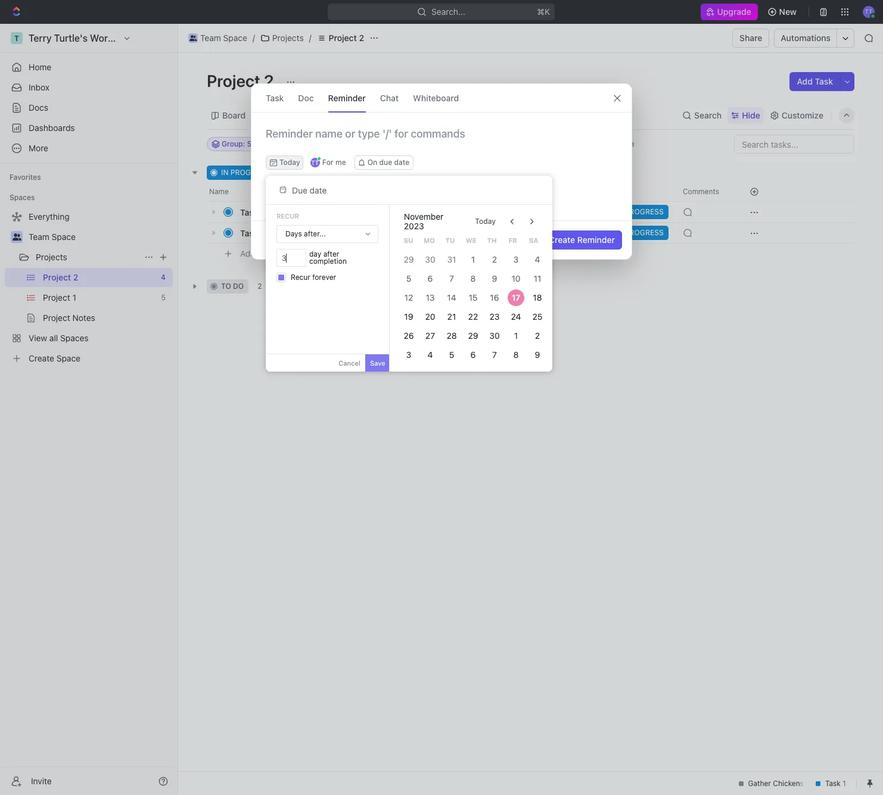 Task type: locate. For each thing, give the bounding box(es) containing it.
1 right task 1 on the left
[[278, 207, 282, 216]]

1 horizontal spatial 5
[[449, 350, 454, 360]]

we
[[466, 237, 477, 244]]

1 vertical spatial team space link
[[29, 228, 171, 247]]

1 horizontal spatial 8
[[514, 350, 519, 360]]

2 horizontal spatial add task
[[797, 76, 833, 86]]

0 horizontal spatial project
[[207, 71, 260, 91]]

0 horizontal spatial add task
[[240, 248, 275, 259]]

1 horizontal spatial 4
[[535, 255, 540, 265]]

task button
[[266, 84, 284, 112]]

2
[[359, 33, 364, 43], [264, 71, 274, 91], [283, 168, 287, 177], [261, 228, 266, 238], [492, 255, 497, 265], [258, 282, 262, 291], [535, 331, 540, 341]]

team space link
[[185, 31, 250, 45], [29, 228, 171, 247]]

0 horizontal spatial /
[[253, 33, 255, 43]]

recur for recur
[[277, 212, 299, 220]]

0 horizontal spatial hide
[[619, 140, 635, 148]]

0 horizontal spatial 3
[[406, 350, 411, 360]]

9 down 25
[[535, 350, 540, 360]]

1 vertical spatial project 2
[[207, 71, 278, 91]]

29 down "su"
[[404, 255, 414, 265]]

1 vertical spatial hide
[[619, 140, 635, 148]]

reminder up table link
[[328, 93, 366, 103]]

2 horizontal spatial add task button
[[790, 72, 841, 91]]

today up th
[[475, 217, 496, 226]]

6 up 13
[[428, 274, 433, 284]]

0 horizontal spatial project 2
[[207, 71, 278, 91]]

1 vertical spatial recur
[[291, 273, 310, 282]]

add task button up customize
[[790, 72, 841, 91]]

0 vertical spatial 4
[[535, 255, 540, 265]]

30
[[425, 255, 435, 265], [490, 331, 500, 341]]

0 horizontal spatial 6
[[428, 274, 433, 284]]

add up due date text field at the left top of the page
[[320, 168, 334, 177]]

19
[[404, 312, 413, 322]]

space inside tree
[[52, 232, 76, 242]]

1 vertical spatial space
[[52, 232, 76, 242]]

22
[[468, 312, 478, 322]]

project
[[329, 33, 357, 43], [207, 71, 260, 91]]

task
[[815, 76, 833, 86], [266, 93, 284, 103], [336, 168, 352, 177], [240, 207, 258, 217], [240, 228, 258, 238], [258, 248, 275, 259]]

today
[[280, 158, 300, 167], [475, 217, 496, 226]]

0 vertical spatial space
[[223, 33, 247, 43]]

1 horizontal spatial project
[[329, 33, 357, 43]]

3 down 26
[[406, 350, 411, 360]]

0 horizontal spatial space
[[52, 232, 76, 242]]

1 horizontal spatial add task button
[[306, 166, 357, 180]]

29 down "22"
[[468, 331, 478, 341]]

user group image
[[12, 234, 21, 241]]

0 vertical spatial team space link
[[185, 31, 250, 45]]

1 horizontal spatial add
[[320, 168, 334, 177]]

docs link
[[5, 98, 173, 117]]

4 down "27"
[[428, 350, 433, 360]]

dialog containing task
[[251, 83, 633, 260]]

0 vertical spatial add task
[[797, 76, 833, 86]]

user group image
[[189, 35, 197, 41]]

recur left forever
[[291, 273, 310, 282]]

2 horizontal spatial add
[[797, 76, 813, 86]]

1 down 24 at top right
[[514, 331, 518, 341]]

0 vertical spatial hide
[[742, 110, 761, 120]]

new button
[[763, 2, 804, 21]]

1 vertical spatial 30
[[490, 331, 500, 341]]

1 vertical spatial today
[[475, 217, 496, 226]]

24
[[511, 312, 521, 322]]

0 horizontal spatial projects
[[36, 252, 67, 262]]

0 horizontal spatial add
[[240, 248, 256, 259]]

0 horizontal spatial 7
[[449, 274, 454, 284]]

0 vertical spatial 9
[[492, 274, 497, 284]]

2023
[[404, 221, 424, 231]]

30 down mo
[[425, 255, 435, 265]]

tu
[[446, 237, 455, 244]]

add task button down task 2 on the left of the page
[[235, 247, 280, 261]]

add up customize
[[797, 76, 813, 86]]

add task up customize
[[797, 76, 833, 86]]

1 vertical spatial 5
[[449, 350, 454, 360]]

task up customize
[[815, 76, 833, 86]]

add for the topmost add task button
[[797, 76, 813, 86]]

6 down "22"
[[471, 350, 476, 360]]

days after... button
[[277, 226, 378, 243]]

0 horizontal spatial team
[[29, 232, 49, 242]]

share button
[[733, 29, 770, 48]]

1 / from the left
[[253, 33, 255, 43]]

upgrade link
[[701, 4, 758, 20]]

0 horizontal spatial 5
[[406, 274, 411, 284]]

add task
[[797, 76, 833, 86], [320, 168, 352, 177], [240, 248, 275, 259]]

1
[[261, 207, 264, 217], [278, 207, 282, 216], [471, 255, 475, 265], [514, 331, 518, 341]]

projects
[[272, 33, 304, 43], [36, 252, 67, 262]]

14
[[447, 293, 456, 303]]

reminder
[[328, 93, 366, 103], [578, 235, 615, 245]]

9
[[492, 274, 497, 284], [535, 350, 540, 360]]

30 down 23
[[490, 331, 500, 341]]

1 horizontal spatial reminder
[[578, 235, 615, 245]]

0 vertical spatial 30
[[425, 255, 435, 265]]

team right user group image
[[200, 33, 221, 43]]

21
[[447, 312, 456, 322]]

team space right user group icon
[[29, 232, 76, 242]]

team right user group icon
[[29, 232, 49, 242]]

3 up 10 at the top right of the page
[[514, 255, 519, 265]]

1 left 1 button
[[261, 207, 264, 217]]

tree containing team space
[[5, 207, 173, 368]]

1 vertical spatial projects link
[[36, 248, 140, 267]]

today down list
[[280, 158, 300, 167]]

0 horizontal spatial team space
[[29, 232, 76, 242]]

add task button
[[790, 72, 841, 91], [306, 166, 357, 180], [235, 247, 280, 261]]

1 horizontal spatial 3
[[514, 255, 519, 265]]

board
[[222, 110, 246, 120]]

0 vertical spatial projects link
[[257, 31, 307, 45]]

8 down 24 at top right
[[514, 350, 519, 360]]

0 vertical spatial today
[[280, 158, 300, 167]]

0 vertical spatial 29
[[404, 255, 414, 265]]

task down task 2 on the left of the page
[[258, 248, 275, 259]]

2 / from the left
[[309, 33, 312, 43]]

1 horizontal spatial team
[[200, 33, 221, 43]]

4 up 11
[[535, 255, 540, 265]]

add task button up due date text field at the left top of the page
[[306, 166, 357, 180]]

progress
[[231, 168, 269, 177]]

hide
[[742, 110, 761, 120], [619, 140, 635, 148]]

team space right user group image
[[200, 33, 247, 43]]

1 horizontal spatial team space
[[200, 33, 247, 43]]

1 vertical spatial projects
[[36, 252, 67, 262]]

tree
[[5, 207, 173, 368]]

1 horizontal spatial projects
[[272, 33, 304, 43]]

team
[[200, 33, 221, 43], [29, 232, 49, 242]]

save
[[370, 359, 386, 367]]

to
[[221, 282, 231, 291]]

1 horizontal spatial team space link
[[185, 31, 250, 45]]

0 vertical spatial reminder
[[328, 93, 366, 103]]

0 vertical spatial project
[[329, 33, 357, 43]]

recur up days at the left top of page
[[277, 212, 299, 220]]

reminder right 'create'
[[578, 235, 615, 245]]

recur
[[277, 212, 299, 220], [291, 273, 310, 282]]

2 vertical spatial add
[[240, 248, 256, 259]]

team space
[[200, 33, 247, 43], [29, 232, 76, 242]]

1 vertical spatial 7
[[492, 350, 497, 360]]

hide button
[[614, 137, 639, 151]]

1 vertical spatial 4
[[428, 350, 433, 360]]

1 horizontal spatial add task
[[320, 168, 352, 177]]

add task down task 2 on the left of the page
[[240, 248, 275, 259]]

7 up 14
[[449, 274, 454, 284]]

favorites button
[[5, 171, 46, 185]]

1 horizontal spatial projects link
[[257, 31, 307, 45]]

None field
[[277, 249, 306, 267]]

space right user group icon
[[52, 232, 76, 242]]

1 horizontal spatial /
[[309, 33, 312, 43]]

task up due date text field at the left top of the page
[[336, 168, 352, 177]]

do
[[233, 282, 244, 291]]

task up list
[[266, 93, 284, 103]]

1 vertical spatial reminder
[[578, 235, 615, 245]]

projects inside sidebar "navigation"
[[36, 252, 67, 262]]

space right user group image
[[223, 33, 247, 43]]

gantt
[[405, 110, 427, 120]]

1 vertical spatial 29
[[468, 331, 478, 341]]

0 horizontal spatial 30
[[425, 255, 435, 265]]

0 vertical spatial add
[[797, 76, 813, 86]]

26
[[404, 331, 414, 341]]

9 up the 16
[[492, 274, 497, 284]]

add task up due date text field at the left top of the page
[[320, 168, 352, 177]]

5 down 28
[[449, 350, 454, 360]]

5 up 12
[[406, 274, 411, 284]]

today inside today button
[[475, 217, 496, 226]]

0 horizontal spatial today
[[280, 158, 300, 167]]

1 vertical spatial 6
[[471, 350, 476, 360]]

0 horizontal spatial 4
[[428, 350, 433, 360]]

1 vertical spatial add
[[320, 168, 334, 177]]

7 down 23
[[492, 350, 497, 360]]

1 horizontal spatial today
[[475, 217, 496, 226]]

space
[[223, 33, 247, 43], [52, 232, 76, 242]]

1 vertical spatial add task button
[[306, 166, 357, 180]]

1 horizontal spatial hide
[[742, 110, 761, 120]]

project 2
[[329, 33, 364, 43], [207, 71, 278, 91]]

0 vertical spatial 8
[[471, 274, 476, 284]]

6
[[428, 274, 433, 284], [471, 350, 476, 360]]

0 vertical spatial 6
[[428, 274, 433, 284]]

8 up 15 on the top right of the page
[[471, 274, 476, 284]]

task down task 1 on the left
[[240, 228, 258, 238]]

1 vertical spatial team space
[[29, 232, 76, 242]]

1 button
[[267, 206, 283, 218]]

4
[[535, 255, 540, 265], [428, 350, 433, 360]]

add down task 2 on the left of the page
[[240, 248, 256, 259]]

8
[[471, 274, 476, 284], [514, 350, 519, 360]]

project 2 link
[[314, 31, 367, 45]]

dialog
[[251, 83, 633, 260]]

1 vertical spatial team
[[29, 232, 49, 242]]

1 horizontal spatial 9
[[535, 350, 540, 360]]

whiteboard button
[[413, 84, 459, 112]]

0 vertical spatial recur
[[277, 212, 299, 220]]

0 vertical spatial project 2
[[329, 33, 364, 43]]

5
[[406, 274, 411, 284], [449, 350, 454, 360]]

2 vertical spatial add task
[[240, 248, 275, 259]]

2 vertical spatial add task button
[[235, 247, 280, 261]]

docs
[[29, 103, 48, 113]]

calendar
[[304, 110, 340, 120]]

team space inside tree
[[29, 232, 76, 242]]

23
[[490, 312, 500, 322]]



Task type: describe. For each thing, give the bounding box(es) containing it.
1 inside button
[[278, 207, 282, 216]]

0 horizontal spatial team space link
[[29, 228, 171, 247]]

27
[[425, 331, 435, 341]]

reminder inside 'button'
[[578, 235, 615, 245]]

1 horizontal spatial 7
[[492, 350, 497, 360]]

th
[[487, 237, 497, 244]]

add task for the topmost add task button
[[797, 76, 833, 86]]

task 2
[[240, 228, 266, 238]]

new
[[780, 7, 797, 17]]

search...
[[432, 7, 466, 17]]

in progress
[[221, 168, 269, 177]]

0 vertical spatial projects
[[272, 33, 304, 43]]

10
[[512, 274, 521, 284]]

doc
[[298, 93, 314, 103]]

sidebar navigation
[[0, 24, 178, 796]]

31
[[447, 255, 456, 265]]

spaces
[[10, 193, 35, 202]]

days
[[286, 230, 302, 238]]

1 horizontal spatial 29
[[468, 331, 478, 341]]

recur for recur forever
[[291, 273, 310, 282]]

28
[[447, 331, 457, 341]]

0 horizontal spatial 29
[[404, 255, 414, 265]]

customize
[[782, 110, 824, 120]]

november 2023
[[404, 212, 444, 231]]

add for add task button to the left
[[240, 248, 256, 259]]

0 horizontal spatial projects link
[[36, 248, 140, 267]]

in
[[221, 168, 229, 177]]

home
[[29, 62, 51, 72]]

su
[[404, 237, 413, 244]]

dashboards link
[[5, 119, 173, 138]]

create reminder button
[[542, 231, 622, 250]]

task 2 link
[[237, 224, 413, 242]]

add task for add task button to the left
[[240, 248, 275, 259]]

today button
[[468, 212, 503, 231]]

today inside today dropdown button
[[280, 158, 300, 167]]

today button
[[266, 156, 303, 170]]

whiteboard
[[413, 93, 459, 103]]

0 horizontal spatial add task button
[[235, 247, 280, 261]]

20
[[425, 312, 435, 322]]

day after completion
[[309, 250, 347, 266]]

1 vertical spatial 3
[[406, 350, 411, 360]]

13
[[426, 293, 435, 303]]

upgrade
[[718, 7, 752, 17]]

dashboards
[[29, 123, 75, 133]]

15
[[469, 293, 478, 303]]

0 vertical spatial team
[[200, 33, 221, 43]]

hide button
[[728, 107, 764, 124]]

after
[[324, 250, 339, 259]]

inbox
[[29, 82, 50, 92]]

recur forever
[[291, 273, 336, 282]]

automations
[[781, 33, 831, 43]]

gantt link
[[403, 107, 427, 124]]

task up task 2 on the left of the page
[[240, 207, 258, 217]]

table
[[362, 110, 383, 120]]

list link
[[265, 107, 282, 124]]

Reminder na﻿me or type '/' for commands text field
[[252, 127, 632, 156]]

12
[[404, 293, 413, 303]]

automations button
[[775, 29, 837, 47]]

mo
[[424, 237, 435, 244]]

cancel
[[339, 359, 361, 367]]

inbox link
[[5, 78, 173, 97]]

november
[[404, 212, 444, 222]]

forever
[[313, 273, 336, 282]]

0 horizontal spatial 8
[[471, 274, 476, 284]]

after...
[[304, 230, 326, 238]]

0 vertical spatial add task button
[[790, 72, 841, 91]]

create
[[549, 235, 575, 245]]

chat
[[380, 93, 399, 103]]

calendar link
[[302, 107, 340, 124]]

18
[[533, 293, 542, 303]]

completion
[[309, 257, 347, 266]]

customize button
[[767, 107, 827, 124]]

chat button
[[380, 84, 399, 112]]

sa
[[529, 237, 538, 244]]

1 vertical spatial project
[[207, 71, 260, 91]]

hide inside hide button
[[619, 140, 635, 148]]

search
[[695, 110, 722, 120]]

Due date text field
[[292, 185, 391, 195]]

16
[[490, 293, 499, 303]]

doc button
[[298, 84, 314, 112]]

1 vertical spatial 9
[[535, 350, 540, 360]]

1 horizontal spatial 6
[[471, 350, 476, 360]]

invite
[[31, 777, 52, 787]]

0 vertical spatial team space
[[200, 33, 247, 43]]

11
[[534, 274, 541, 284]]

0 vertical spatial 7
[[449, 274, 454, 284]]

⌘k
[[538, 7, 551, 17]]

fr
[[509, 237, 517, 244]]

team inside sidebar "navigation"
[[29, 232, 49, 242]]

reminder button
[[328, 84, 366, 112]]

1 horizontal spatial space
[[223, 33, 247, 43]]

create reminder
[[549, 235, 615, 245]]

1 horizontal spatial 30
[[490, 331, 500, 341]]

share
[[740, 33, 763, 43]]

task 1
[[240, 207, 264, 217]]

25
[[533, 312, 543, 322]]

1 down we
[[471, 255, 475, 265]]

favorites
[[10, 173, 41, 182]]

home link
[[5, 58, 173, 77]]

0 vertical spatial 3
[[514, 255, 519, 265]]

1 vertical spatial 8
[[514, 350, 519, 360]]

0 vertical spatial 5
[[406, 274, 411, 284]]

0 horizontal spatial 9
[[492, 274, 497, 284]]

hide inside hide dropdown button
[[742, 110, 761, 120]]

table link
[[359, 107, 383, 124]]

1 vertical spatial add task
[[320, 168, 352, 177]]

1 horizontal spatial project 2
[[329, 33, 364, 43]]

Search tasks... text field
[[735, 135, 854, 153]]

day
[[309, 250, 322, 259]]

board link
[[220, 107, 246, 124]]

list
[[268, 110, 282, 120]]

0 horizontal spatial reminder
[[328, 93, 366, 103]]

17
[[512, 293, 521, 303]]

to do
[[221, 282, 244, 291]]

search button
[[679, 107, 726, 124]]

tree inside sidebar "navigation"
[[5, 207, 173, 368]]



Task type: vqa. For each thing, say whether or not it's contained in the screenshot.
Update
no



